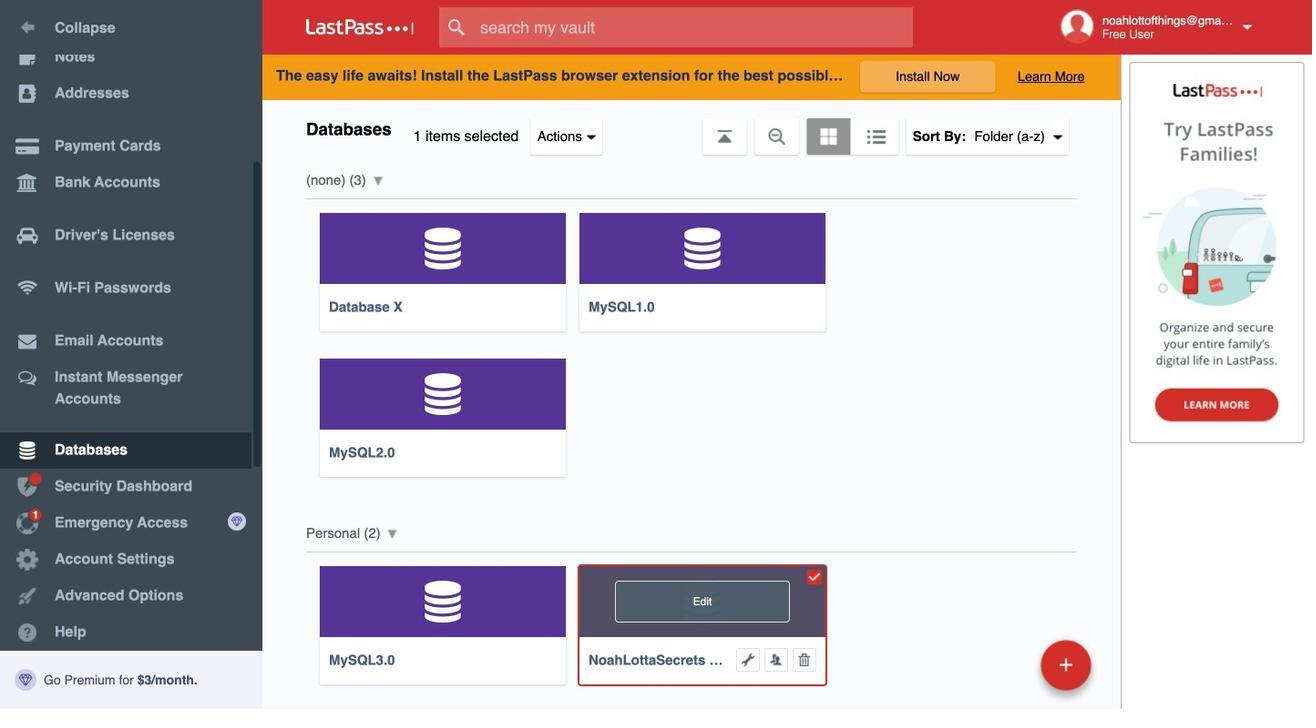 Task type: locate. For each thing, give the bounding box(es) containing it.
new item element
[[916, 640, 1098, 692]]

new item navigation
[[916, 635, 1103, 710]]



Task type: describe. For each thing, give the bounding box(es) containing it.
Search search field
[[439, 7, 949, 47]]

search my vault text field
[[439, 7, 949, 47]]

lastpass image
[[306, 19, 414, 36]]

vault options navigation
[[262, 100, 1121, 155]]

main navigation navigation
[[0, 0, 262, 710]]



